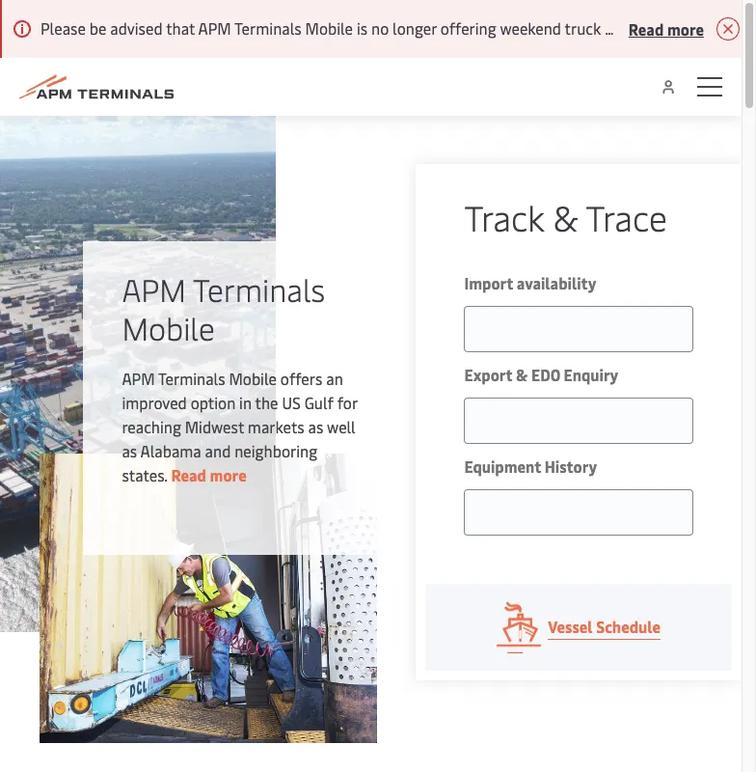 Task type: locate. For each thing, give the bounding box(es) containing it.
read
[[629, 18, 664, 39], [171, 464, 207, 485]]

be
[[89, 17, 106, 39]]

1 vertical spatial as
[[122, 440, 137, 461]]

improved
[[122, 392, 187, 413]]

more
[[668, 18, 705, 39], [210, 464, 247, 485]]

read down alabama
[[171, 464, 207, 485]]

terminals for apm terminals mobile offers an improved option in the us gulf for reaching midwest markets as well as alabama and neighboring states.
[[158, 368, 225, 389]]

mobile up improved
[[122, 307, 215, 348]]

2 vertical spatial apm
[[122, 368, 155, 389]]

0 vertical spatial read
[[629, 18, 664, 39]]

1 vertical spatial &
[[516, 364, 528, 385]]

terminals
[[235, 17, 302, 39], [193, 268, 326, 310], [158, 368, 225, 389]]

apm for apm terminals mobile
[[122, 268, 186, 310]]

1 vertical spatial mobile
[[122, 307, 215, 348]]

read more button
[[629, 16, 705, 41]]

1 horizontal spatial more
[[668, 18, 705, 39]]

& left edo
[[516, 364, 528, 385]]

apm inside apm terminals mobile offers an improved option in the us gulf for reaching midwest markets as well as alabama and neighboring states.
[[122, 368, 155, 389]]

1 vertical spatial terminals
[[193, 268, 326, 310]]

terminals for apm terminals mobile
[[193, 268, 326, 310]]

more down the and
[[210, 464, 247, 485]]

as up states.
[[122, 440, 137, 461]]

read more left close alert icon
[[629, 18, 705, 39]]

& for trace
[[553, 193, 579, 240]]

opening.
[[640, 17, 698, 39]]

the
[[255, 392, 278, 413]]

mobile inside apm terminals mobile
[[122, 307, 215, 348]]

export
[[465, 364, 513, 385]]

import
[[465, 272, 514, 293]]

& left trace
[[553, 193, 579, 240]]

track & trace
[[465, 193, 668, 240]]

more for the read more "link"
[[210, 464, 247, 485]]

markets
[[248, 416, 305, 437]]

as down the gulf
[[308, 416, 324, 437]]

read more link
[[171, 464, 247, 485]]

trace
[[586, 193, 668, 240]]

1 vertical spatial apm
[[122, 268, 186, 310]]

mobile
[[305, 17, 353, 39], [122, 307, 215, 348], [229, 368, 277, 389]]

0 horizontal spatial mobile
[[122, 307, 215, 348]]

2 horizontal spatial mobile
[[305, 17, 353, 39]]

&
[[553, 193, 579, 240], [516, 364, 528, 385]]

in
[[239, 392, 252, 413]]

0 horizontal spatial read more
[[171, 464, 247, 485]]

more inside button
[[668, 18, 705, 39]]

0 horizontal spatial &
[[516, 364, 528, 385]]

apm inside apm terminals mobile
[[122, 268, 186, 310]]

edo
[[532, 364, 561, 385]]

1 horizontal spatial as
[[308, 416, 324, 437]]

0 horizontal spatial read
[[171, 464, 207, 485]]

0 vertical spatial &
[[553, 193, 579, 240]]

1 horizontal spatial &
[[553, 193, 579, 240]]

mobile inside apm terminals mobile offers an improved option in the us gulf for reaching midwest markets as well as alabama and neighboring states.
[[229, 368, 277, 389]]

2 vertical spatial terminals
[[158, 368, 225, 389]]

mobile for apm terminals mobile
[[122, 307, 215, 348]]

read inside button
[[629, 18, 664, 39]]

read more down the and
[[171, 464, 247, 485]]

more left close alert icon
[[668, 18, 705, 39]]

1 horizontal spatial mobile
[[229, 368, 277, 389]]

& for edo
[[516, 364, 528, 385]]

vessel schedule link
[[426, 584, 732, 671]]

1 vertical spatial more
[[210, 464, 247, 485]]

as
[[308, 416, 324, 437], [122, 440, 137, 461]]

1 horizontal spatial read more
[[629, 18, 705, 39]]

history
[[545, 456, 598, 477]]

2 vertical spatial mobile
[[229, 368, 277, 389]]

alabama
[[141, 440, 201, 461]]

0 vertical spatial more
[[668, 18, 705, 39]]

mobile up in at the left of the page
[[229, 368, 277, 389]]

0 horizontal spatial more
[[210, 464, 247, 485]]

1 vertical spatial read
[[171, 464, 207, 485]]

weekend
[[500, 17, 562, 39]]

0 vertical spatial read more
[[629, 18, 705, 39]]

mobile left the is
[[305, 17, 353, 39]]

reaching
[[122, 416, 181, 437]]

ar
[[745, 17, 757, 39]]

apm terminals mobile offers an improved option in the us gulf for reaching midwest markets as well as alabama and neighboring states.
[[122, 368, 358, 485]]

read more
[[629, 18, 705, 39], [171, 464, 247, 485]]

terminals inside apm terminals mobile
[[193, 268, 326, 310]]

1 horizontal spatial read
[[629, 18, 664, 39]]

0 vertical spatial mobile
[[305, 17, 353, 39]]

terminals inside apm terminals mobile offers an improved option in the us gulf for reaching midwest markets as well as alabama and neighboring states.
[[158, 368, 225, 389]]

read left if at the top right of page
[[629, 18, 664, 39]]

mobile for apm terminals mobile offers an improved option in the us gulf for reaching midwest markets as well as alabama and neighboring states.
[[229, 368, 277, 389]]

is
[[357, 17, 368, 39]]

import availability
[[465, 272, 597, 293]]

1 vertical spatial read more
[[171, 464, 247, 485]]

for
[[337, 392, 358, 413]]

apm
[[198, 17, 231, 39], [122, 268, 186, 310], [122, 368, 155, 389]]

offering
[[441, 17, 497, 39]]



Task type: describe. For each thing, give the bounding box(es) containing it.
read for read more button
[[629, 18, 664, 39]]

schedule
[[597, 616, 661, 637]]

more for read more button
[[668, 18, 705, 39]]

availability
[[517, 272, 597, 293]]

read more for the read more "link"
[[171, 464, 247, 485]]

vessel
[[548, 616, 593, 637]]

0 vertical spatial as
[[308, 416, 324, 437]]

apm for apm terminals mobile offers an improved option in the us gulf for reaching midwest markets as well as alabama and neighboring states.
[[122, 368, 155, 389]]

0 vertical spatial terminals
[[235, 17, 302, 39]]

if
[[702, 17, 712, 39]]

gulf
[[305, 392, 334, 413]]

an
[[326, 368, 343, 389]]

offers
[[281, 368, 323, 389]]

please
[[41, 17, 86, 39]]

neighboring
[[235, 440, 318, 461]]

please be advised that apm terminals mobile is no longer offering weekend truck gate opening. if you ar
[[41, 17, 757, 39]]

read more for read more button
[[629, 18, 705, 39]]

states.
[[122, 464, 167, 485]]

longer
[[393, 17, 437, 39]]

enquiry
[[564, 364, 619, 385]]

apm terminals mobile
[[122, 268, 326, 348]]

option
[[191, 392, 236, 413]]

you
[[716, 17, 741, 39]]

mobile secondary image
[[39, 454, 377, 743]]

advised
[[110, 17, 163, 39]]

us
[[282, 392, 301, 413]]

vessel schedule
[[548, 616, 661, 637]]

track
[[465, 193, 545, 240]]

equipment
[[465, 456, 542, 477]]

read for the read more "link"
[[171, 464, 207, 485]]

and
[[205, 440, 231, 461]]

xin da yang zhou  docked at apm terminals mobile image
[[0, 116, 276, 632]]

equipment history
[[465, 456, 598, 477]]

midwest
[[185, 416, 244, 437]]

0 vertical spatial apm
[[198, 17, 231, 39]]

that
[[166, 17, 195, 39]]

0 horizontal spatial as
[[122, 440, 137, 461]]

well
[[327, 416, 356, 437]]

export & edo enquiry
[[465, 364, 619, 385]]

close alert image
[[717, 17, 740, 41]]

gate
[[605, 17, 636, 39]]

truck
[[565, 17, 601, 39]]

no
[[372, 17, 389, 39]]



Task type: vqa. For each thing, say whether or not it's contained in the screenshot.
the "improved"
yes



